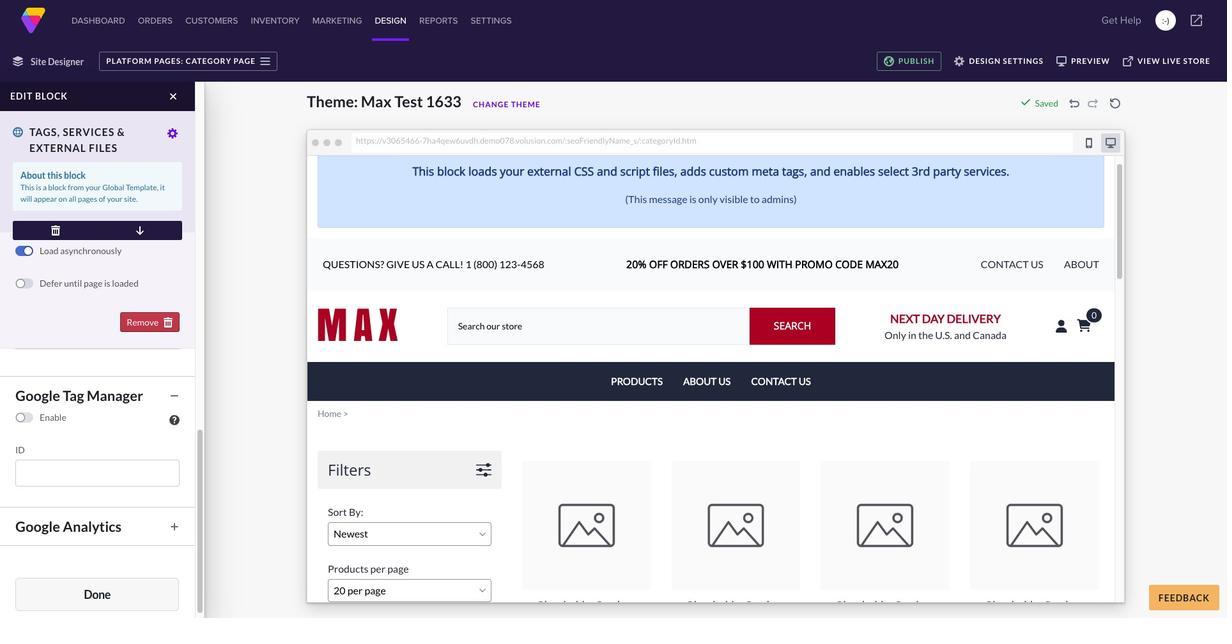 Task type: locate. For each thing, give the bounding box(es) containing it.
1 vertical spatial block
[[64, 170, 86, 181]]

get
[[1102, 13, 1118, 27]]

0 vertical spatial block
[[35, 91, 68, 102]]

block down the 'this'
[[48, 183, 66, 192]]

id
[[15, 445, 25, 456]]

block up description
[[35, 91, 68, 102]]

start
[[60, 215, 79, 226]]

view live store
[[1138, 56, 1211, 66]]

enable
[[40, 412, 66, 423]]

design button
[[372, 0, 409, 41]]

your down global
[[107, 194, 123, 204]]

your up "pages"
[[85, 183, 101, 192]]

analytics
[[63, 519, 122, 536]]

marketing button
[[310, 0, 365, 41]]

all
[[69, 194, 76, 204]]

help image
[[169, 416, 180, 426]]

file description
[[15, 103, 76, 114]]

:-)
[[1163, 14, 1170, 27]]

is inside about this block this is a block from your global template, it will appear on all pages of your site.
[[36, 183, 41, 192]]

1 vertical spatial google
[[15, 519, 60, 536]]

inventory button
[[248, 0, 302, 41]]

7ha4qew6uvdh.demo078.volusion.com/:seofriendlyname_s/:categoryid.htm
[[423, 135, 697, 146]]

volusion-logo link
[[20, 8, 46, 33]]

it
[[160, 183, 165, 192]]

0 vertical spatial is
[[36, 183, 41, 192]]

platform
[[106, 56, 152, 66]]

orders
[[138, 14, 173, 27]]

category
[[186, 56, 232, 66]]

done
[[84, 588, 110, 602]]

reports
[[419, 14, 458, 27]]

get help link
[[1098, 8, 1146, 33]]

inventory
[[251, 14, 300, 27]]

0 vertical spatial your
[[85, 183, 101, 192]]

pages
[[78, 194, 97, 204]]

store
[[1184, 56, 1211, 66]]

site.
[[124, 194, 138, 204]]

block
[[35, 91, 68, 102], [64, 170, 86, 181], [48, 183, 66, 192]]

google for google tag manager
[[15, 387, 60, 405]]

google
[[15, 387, 60, 405], [15, 519, 60, 536]]

help element
[[169, 416, 180, 426]]

0 vertical spatial google
[[15, 387, 60, 405]]

2 vertical spatial block
[[48, 183, 66, 192]]

defer
[[40, 278, 62, 289]]

1 horizontal spatial is
[[104, 278, 110, 289]]

feedback
[[1159, 593, 1210, 604]]

of
[[99, 194, 106, 204]]

google analytics
[[15, 519, 122, 536]]

block up from on the top left of the page
[[64, 170, 86, 181]]

max
[[361, 92, 392, 111]]

is left a
[[36, 183, 41, 192]]

reports button
[[417, 0, 461, 41]]

with
[[81, 215, 98, 226]]

done button
[[15, 579, 179, 612]]

defer until page is loaded
[[40, 278, 139, 289]]

1 google from the top
[[15, 387, 60, 405]]

design settings
[[969, 56, 1044, 66]]

0 horizontal spatial is
[[36, 183, 41, 192]]

is right page
[[104, 278, 110, 289]]

google up enable
[[15, 387, 60, 405]]

ID text field
[[15, 460, 180, 487]]

file
[[15, 103, 30, 114]]

customers
[[185, 14, 238, 27]]

:-
[[1163, 14, 1167, 27]]

platform pages: category page
[[106, 56, 256, 66]]

help
[[1121, 13, 1142, 27]]

https://v3065466-7ha4qew6uvdh.demo078.volusion.com/:seofriendlyname_s/:categoryid.htm
[[356, 135, 697, 146]]

services
[[63, 126, 115, 138]]

1 vertical spatial your
[[107, 194, 123, 204]]

edit block
[[10, 91, 68, 102]]

global template image
[[13, 127, 23, 137]]

2 google from the top
[[15, 519, 60, 536]]

google left analytics
[[15, 519, 60, 536]]

File description text field
[[15, 118, 180, 145]]

site designer
[[31, 56, 84, 67]]

theme: max test 1633
[[307, 92, 462, 111]]

a
[[43, 183, 47, 192]]

saved image
[[1021, 97, 1031, 107]]

"https://"
[[100, 215, 136, 226]]

page
[[84, 278, 102, 289]]

https://v3065466-
[[356, 135, 423, 146]]

platform pages: category page button
[[99, 52, 277, 71]]



Task type: describe. For each thing, give the bounding box(es) containing it.
tag
[[63, 387, 84, 405]]

global
[[102, 183, 124, 192]]

paths must start with "https://"
[[15, 215, 136, 226]]

manager
[[87, 387, 143, 405]]

tags, services & external files
[[29, 126, 125, 154]]

0 horizontal spatial your
[[85, 183, 101, 192]]

this
[[20, 183, 35, 192]]

dashboard link
[[69, 0, 128, 41]]

about
[[20, 170, 46, 181]]

site
[[31, 56, 46, 67]]

1633
[[426, 92, 462, 111]]

design
[[375, 14, 407, 27]]

description
[[31, 103, 76, 114]]

loaded
[[112, 278, 139, 289]]

1 vertical spatial is
[[104, 278, 110, 289]]

change theme
[[473, 100, 541, 109]]

)
[[1167, 14, 1170, 27]]

path
[[15, 159, 33, 170]]

test
[[395, 92, 423, 111]]

sidebar element
[[0, 0, 205, 619]]

page
[[234, 56, 256, 66]]

must
[[39, 215, 59, 226]]

external
[[29, 142, 86, 154]]

live
[[1163, 56, 1182, 66]]

publish
[[899, 56, 935, 66]]

from
[[68, 183, 84, 192]]

preview
[[1072, 56, 1110, 66]]

marketing
[[313, 14, 362, 27]]

theme
[[511, 100, 541, 109]]

file
[[45, 159, 57, 170]]

on
[[59, 194, 67, 204]]

tags,
[[29, 126, 60, 138]]

view live store button
[[1117, 52, 1217, 71]]

theme:
[[307, 92, 358, 111]]

template,
[[126, 183, 159, 192]]

settings
[[1003, 56, 1044, 66]]

load asynchronously
[[40, 246, 122, 256]]

this
[[47, 170, 62, 181]]

get help
[[1102, 13, 1142, 27]]

Path to file text field
[[15, 175, 180, 201]]

feedback button
[[1149, 586, 1220, 611]]

will
[[20, 194, 32, 204]]

:-) link
[[1156, 10, 1176, 31]]

edit
[[10, 91, 33, 102]]

google analytics button
[[9, 516, 186, 538]]

remove
[[127, 317, 159, 328]]

change
[[473, 100, 509, 109]]

orders button
[[135, 0, 175, 41]]

pages:
[[154, 56, 184, 66]]

saved
[[1035, 98, 1059, 109]]

settings
[[471, 14, 512, 27]]

design settings button
[[948, 52, 1050, 71]]

google tag manager
[[15, 387, 143, 405]]

view
[[1138, 56, 1161, 66]]

to
[[35, 159, 43, 170]]

remove button
[[120, 313, 180, 332]]

until
[[64, 278, 82, 289]]

asynchronously
[[60, 246, 122, 256]]

&
[[117, 126, 125, 138]]

google for google analytics
[[15, 519, 60, 536]]

paths
[[15, 215, 37, 226]]

appear
[[34, 194, 57, 204]]

1 horizontal spatial your
[[107, 194, 123, 204]]

settings button
[[468, 0, 514, 41]]

designer
[[48, 56, 84, 67]]

dashboard image
[[20, 8, 46, 33]]

publish button
[[877, 52, 942, 71]]

files
[[89, 142, 118, 154]]

preview button
[[1050, 52, 1117, 71]]

customers button
[[183, 0, 241, 41]]

google tag manager button
[[9, 385, 186, 407]]

load
[[40, 246, 59, 256]]

design
[[969, 56, 1001, 66]]



Task type: vqa. For each thing, say whether or not it's contained in the screenshot.
REPORTS
yes



